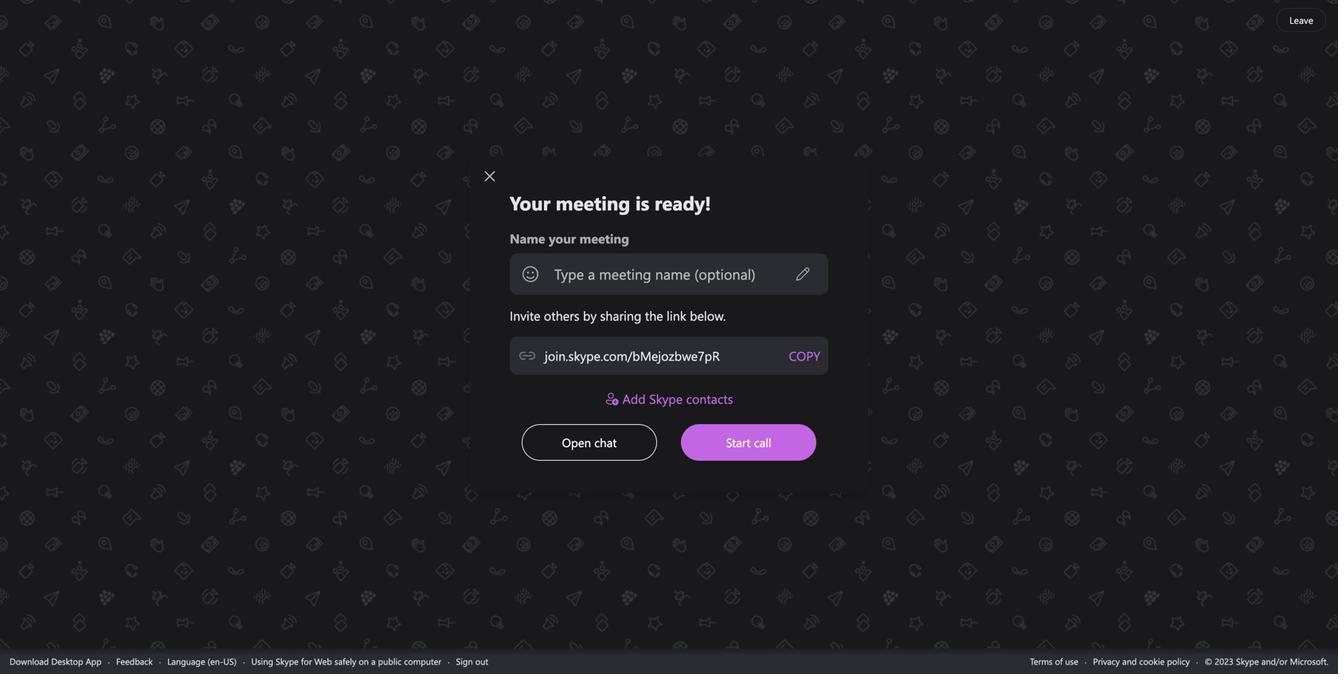 Task type: describe. For each thing, give the bounding box(es) containing it.
cookie
[[1140, 656, 1165, 668]]

feedback link
[[116, 656, 153, 668]]

public
[[378, 656, 402, 668]]

on
[[359, 656, 369, 668]]

(en-
[[208, 656, 223, 668]]

feedback
[[116, 656, 153, 668]]

web
[[314, 656, 332, 668]]

safely
[[335, 656, 356, 668]]

sign
[[456, 656, 473, 668]]

Type a meeting name (optional) text field
[[554, 265, 795, 283]]

us)
[[223, 656, 237, 668]]

using
[[251, 656, 273, 668]]

language
[[167, 656, 205, 668]]

use
[[1066, 656, 1079, 668]]

download
[[10, 656, 49, 668]]

using skype for web safely on a public computer
[[251, 656, 442, 668]]

computer
[[404, 656, 442, 668]]

and
[[1123, 656, 1137, 668]]

download desktop app
[[10, 656, 102, 668]]

a
[[371, 656, 376, 668]]

terms of use
[[1030, 656, 1079, 668]]

skype
[[276, 656, 299, 668]]



Task type: vqa. For each thing, say whether or not it's contained in the screenshot.
App
yes



Task type: locate. For each thing, give the bounding box(es) containing it.
privacy and cookie policy link
[[1093, 656, 1190, 668]]

of
[[1055, 656, 1063, 668]]

desktop
[[51, 656, 83, 668]]

privacy
[[1093, 656, 1120, 668]]

for
[[301, 656, 312, 668]]

app
[[86, 656, 102, 668]]

sign out link
[[456, 656, 489, 668]]

using skype for web safely on a public computer link
[[251, 656, 442, 668]]

download desktop app link
[[10, 656, 102, 668]]

terms
[[1030, 656, 1053, 668]]

language (en-us) link
[[167, 656, 237, 668]]

privacy and cookie policy
[[1093, 656, 1190, 668]]

sign out
[[456, 656, 489, 668]]

terms of use link
[[1030, 656, 1079, 668]]

language (en-us)
[[167, 656, 237, 668]]

policy
[[1167, 656, 1190, 668]]

out
[[475, 656, 489, 668]]



